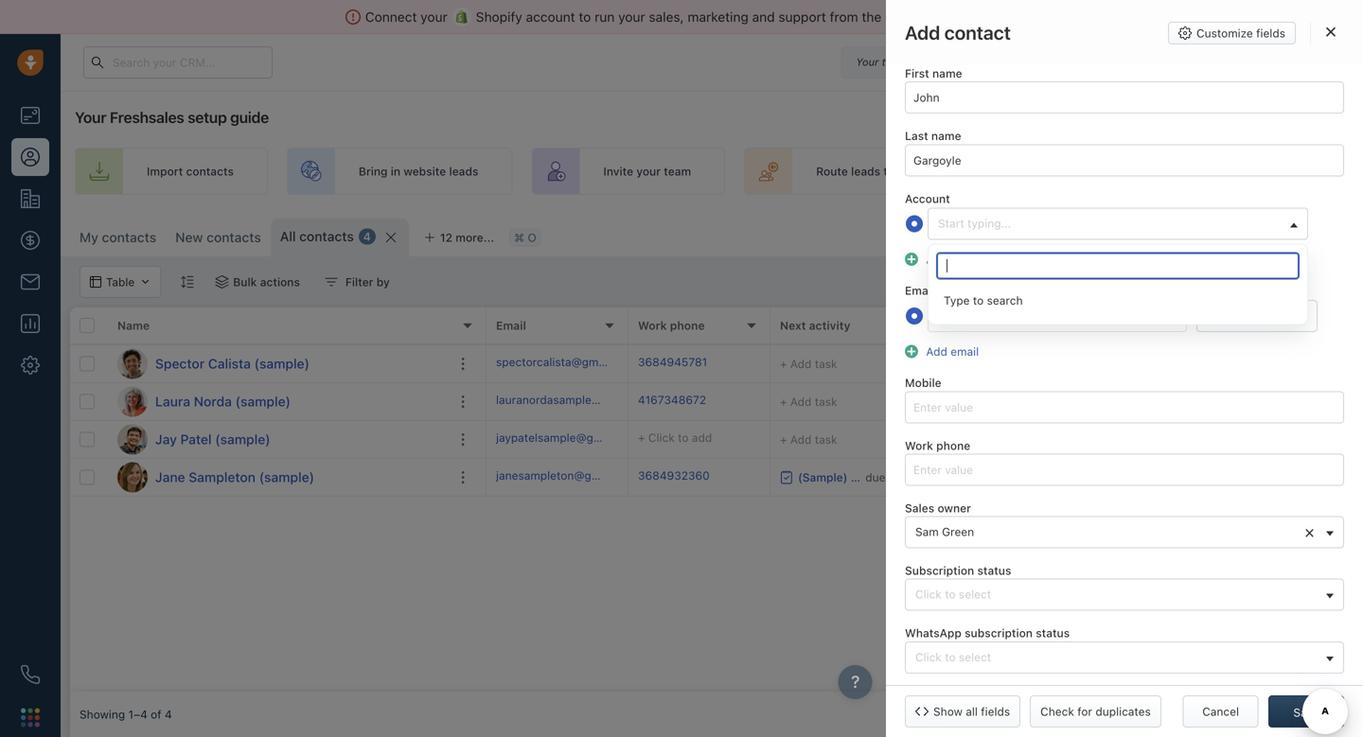 Task type: vqa. For each thing, say whether or not it's contained in the screenshot.
Route leads to your team
yes



Task type: locate. For each thing, give the bounding box(es) containing it.
save button
[[1269, 696, 1345, 728]]

0 vertical spatial name
[[933, 67, 963, 80]]

press space to select this row. row containing laura norda (sample)
[[70, 384, 487, 421]]

1 vertical spatial sales owner
[[905, 502, 972, 515]]

import contacts group
[[1089, 219, 1243, 251]]

j image for jane sampleton (sample)
[[117, 463, 148, 493]]

0 horizontal spatial import contacts
[[147, 165, 234, 178]]

0 vertical spatial container_wx8msf4aqz5i3rn1 image
[[961, 228, 974, 242]]

2 team from the left
[[926, 165, 953, 178]]

1 select from the top
[[959, 588, 992, 602]]

1 task from the top
[[815, 358, 838, 371]]

search
[[987, 294, 1023, 307]]

owner right a
[[1240, 319, 1274, 332]]

status right subscription at bottom
[[1036, 627, 1070, 640]]

1 vertical spatial fields
[[981, 706, 1011, 719]]

0 vertical spatial in
[[931, 56, 940, 68]]

1 horizontal spatial in
[[931, 56, 940, 68]]

click to select for whatsapp
[[916, 651, 992, 664]]

sales inside the add contact dialog
[[905, 502, 935, 515]]

fields left close icon
[[1257, 27, 1286, 40]]

send email image
[[1187, 57, 1200, 69]]

container_wx8msf4aqz5i3rn1 image left bulk
[[215, 276, 228, 289]]

0 vertical spatial customize
[[1197, 27, 1254, 40]]

0 vertical spatial 4
[[363, 230, 371, 243]]

(sample) down spector calista (sample) link
[[235, 394, 291, 410]]

type to search
[[944, 294, 1023, 307]]

1 vertical spatial work phone
[[905, 439, 971, 452]]

subscription status
[[905, 565, 1012, 578]]

from
[[830, 9, 859, 25]]

website
[[404, 165, 446, 178]]

row group containing spector calista (sample)
[[70, 346, 487, 497]]

bring in website leads link
[[287, 148, 513, 195]]

add up mobile text box
[[1118, 357, 1139, 371]]

import inside 'import contacts' link
[[147, 165, 183, 178]]

(sample) for jay patel (sample)
[[215, 432, 271, 448]]

in left 21
[[931, 56, 940, 68]]

1 horizontal spatial import
[[1115, 228, 1151, 242]]

janesampleton@gmail.com 3684932360
[[496, 469, 710, 482]]

new contacts
[[175, 230, 261, 245]]

contacts
[[186, 165, 234, 178], [1154, 228, 1202, 242], [299, 229, 354, 244], [102, 230, 156, 245], [207, 230, 261, 245]]

1 horizontal spatial customize
[[1197, 27, 1254, 40]]

0 vertical spatial sam
[[1229, 357, 1253, 371]]

contacts right "all"
[[299, 229, 354, 244]]

your for your freshsales setup guide
[[75, 108, 106, 126]]

email left type
[[905, 284, 935, 298]]

grid containing 54
[[70, 308, 1364, 692]]

1 vertical spatial sam
[[916, 526, 939, 539]]

1 leads from the left
[[449, 165, 479, 178]]

2 select from the top
[[959, 651, 992, 664]]

work phone up '3684945781'
[[638, 319, 705, 332]]

1 vertical spatial + add task
[[780, 395, 838, 409]]

import contacts inside button
[[1115, 228, 1202, 242]]

2 vertical spatial task
[[815, 433, 838, 447]]

1 horizontal spatial fields
[[1257, 27, 1286, 40]]

s image
[[117, 349, 148, 379]]

1 horizontal spatial email
[[905, 284, 935, 298]]

your up account
[[898, 165, 922, 178]]

import contacts down sequence
[[1115, 228, 1202, 242]]

0 vertical spatial click to select
[[916, 588, 992, 602]]

email up spectorcalista@gmail.com at left top
[[496, 319, 526, 332]]

0 vertical spatial work
[[638, 319, 667, 332]]

1 vertical spatial task
[[815, 395, 838, 409]]

1 horizontal spatial sales owner
[[1207, 319, 1274, 332]]

0 horizontal spatial sam
[[916, 526, 939, 539]]

status right subscription
[[978, 565, 1012, 578]]

your left trial
[[857, 56, 879, 68]]

bring in website leads
[[359, 165, 479, 178]]

customize inside button
[[979, 228, 1037, 242]]

row group
[[70, 346, 487, 497], [487, 346, 1364, 497]]

1 horizontal spatial import contacts
[[1115, 228, 1202, 242]]

work up 46
[[905, 439, 934, 452]]

sam
[[1229, 357, 1253, 371], [916, 526, 939, 539]]

⌘ o
[[514, 231, 537, 244]]

score
[[922, 319, 955, 332]]

0 horizontal spatial sales
[[905, 502, 935, 515]]

Last name text field
[[905, 144, 1345, 176]]

press space to select this row. row containing jay patel (sample)
[[70, 421, 487, 459]]

+ click to add
[[1065, 357, 1139, 371]]

connect
[[365, 9, 417, 25]]

3684945781 link
[[638, 354, 708, 374]]

plans
[[1061, 55, 1090, 69]]

1 horizontal spatial your
[[857, 56, 879, 68]]

0 vertical spatial sales owner
[[1207, 319, 1274, 332]]

phone image
[[21, 666, 40, 685]]

import contacts down setup
[[147, 165, 234, 178]]

import down sales
[[1115, 228, 1151, 242]]

4 right of
[[165, 708, 172, 722]]

1 vertical spatial green
[[942, 526, 975, 539]]

add
[[1278, 228, 1300, 242], [927, 253, 948, 266], [927, 345, 948, 358], [791, 358, 812, 371], [791, 395, 812, 409], [791, 433, 812, 447]]

name for last name
[[932, 129, 962, 143]]

green down pick a label button
[[1256, 357, 1288, 371]]

sam inside the add contact dialog
[[916, 526, 939, 539]]

0 vertical spatial green
[[1256, 357, 1288, 371]]

work phone up 46
[[905, 439, 971, 452]]

bring
[[359, 165, 388, 178]]

sam green up subscription
[[916, 526, 975, 539]]

+ add task
[[780, 358, 838, 371], [780, 395, 838, 409], [780, 433, 838, 447]]

37
[[922, 393, 940, 411]]

0 vertical spatial your
[[857, 56, 879, 68]]

0 vertical spatial sam green
[[1229, 357, 1288, 371]]

1 horizontal spatial work
[[905, 439, 934, 452]]

0 horizontal spatial email
[[496, 319, 526, 332]]

press space to select this row. row containing 54
[[487, 346, 1364, 384]]

sales down 46
[[905, 502, 935, 515]]

setup
[[188, 108, 227, 126]]

0 horizontal spatial work phone
[[638, 319, 705, 332]]

your left freshsales
[[75, 108, 106, 126]]

First name text field
[[905, 82, 1345, 114]]

fields
[[1257, 27, 1286, 40], [981, 706, 1011, 719]]

1 vertical spatial in
[[391, 165, 401, 178]]

0 horizontal spatial container_wx8msf4aqz5i3rn1 image
[[215, 276, 228, 289]]

4 up filter by
[[363, 230, 371, 243]]

1 horizontal spatial green
[[1256, 357, 1288, 371]]

1 horizontal spatial phone
[[937, 439, 971, 452]]

contacts right new
[[207, 230, 261, 245]]

1 horizontal spatial sales
[[1207, 319, 1237, 332]]

owner down 46
[[938, 502, 972, 515]]

2 click to select from the top
[[916, 651, 992, 664]]

1 horizontal spatial 4
[[363, 230, 371, 243]]

label
[[1243, 309, 1268, 322]]

1 horizontal spatial add
[[1118, 357, 1139, 371]]

3 task from the top
[[815, 433, 838, 447]]

press space to select this row. row containing 18
[[487, 421, 1364, 459]]

grid
[[70, 308, 1364, 692]]

last
[[905, 129, 929, 143]]

start
[[939, 217, 965, 230]]

and
[[753, 9, 775, 25]]

(sample) down name row
[[254, 356, 310, 372]]

status
[[978, 565, 1012, 578], [1036, 627, 1070, 640]]

0 horizontal spatial leads
[[449, 165, 479, 178]]

explore plans link
[[1006, 51, 1101, 73]]

email
[[905, 284, 935, 298], [496, 319, 526, 332]]

2 row group from the left
[[487, 346, 1364, 497]]

1 vertical spatial add
[[692, 431, 712, 445]]

contacts down sequence
[[1154, 228, 1202, 242]]

container_wx8msf4aqz5i3rn1 image inside the filter by button
[[325, 276, 338, 289]]

None search field
[[937, 252, 1300, 280]]

(sample) for jane sampleton (sample)
[[259, 470, 314, 485]]

sampleton
[[189, 470, 256, 485]]

1 vertical spatial status
[[1036, 627, 1070, 640]]

owner
[[1240, 319, 1274, 332], [938, 502, 972, 515]]

name
[[117, 319, 150, 332]]

your right connect
[[421, 9, 448, 25]]

1 vertical spatial phone
[[937, 439, 971, 452]]

2 vertical spatial + add task
[[780, 433, 838, 447]]

customize up what's new image
[[1197, 27, 1254, 40]]

0 horizontal spatial container_wx8msf4aqz5i3rn1 image
[[780, 471, 794, 484]]

sales left label
[[1207, 319, 1237, 332]]

click to select down 'whatsapp'
[[916, 651, 992, 664]]

0 vertical spatial j image
[[117, 425, 148, 455]]

green inside press space to select this row. row
[[1256, 357, 1288, 371]]

l image
[[117, 387, 148, 417]]

set up 
[[1327, 165, 1364, 178]]

add contact dialog
[[886, 0, 1364, 738]]

contacts down setup
[[186, 165, 234, 178]]

sam up subscription
[[916, 526, 939, 539]]

1 vertical spatial email
[[496, 319, 526, 332]]

2 container_wx8msf4aqz5i3rn1 image from the left
[[325, 276, 338, 289]]

1 vertical spatial j image
[[117, 463, 148, 493]]

container_wx8msf4aqz5i3rn1 image inside bulk actions button
[[215, 276, 228, 289]]

46
[[922, 468, 942, 486]]

spectorcalista@gmail.com link
[[496, 354, 637, 374]]

all contacts link
[[280, 227, 354, 246]]

(sample) for laura norda (sample)
[[235, 394, 291, 410]]

duplicates
[[1096, 706, 1152, 719]]

work inside the add contact dialog
[[905, 439, 934, 452]]

(sample) up jane sampleton (sample)
[[215, 432, 271, 448]]

sales,
[[649, 9, 684, 25]]

sequence
[[1149, 165, 1202, 178]]

jane sampleton (sample) link
[[155, 468, 314, 487]]

0 horizontal spatial team
[[664, 165, 692, 178]]

2 + add task from the top
[[780, 395, 838, 409]]

leads right route
[[852, 165, 881, 178]]

add down 4167348672 link
[[692, 431, 712, 445]]

0 vertical spatial email
[[905, 284, 935, 298]]

0 horizontal spatial import
[[147, 165, 183, 178]]

0 horizontal spatial sales owner
[[905, 502, 972, 515]]

customize up accounts
[[979, 228, 1037, 242]]

ends
[[904, 56, 928, 68]]

owner inside the add contact dialog
[[938, 502, 972, 515]]

cancel button
[[1184, 696, 1259, 728]]

2 j image from the top
[[117, 463, 148, 493]]

1 click to select from the top
[[916, 588, 992, 602]]

1 + add task from the top
[[780, 358, 838, 371]]

add email
[[927, 345, 979, 358]]

j image
[[117, 425, 148, 455], [117, 463, 148, 493]]

select down whatsapp subscription status
[[959, 651, 992, 664]]

0 vertical spatial status
[[978, 565, 1012, 578]]

1 vertical spatial import contacts
[[1115, 228, 1202, 242]]

typing...
[[968, 217, 1012, 230]]

import contacts for import contacts button on the right top
[[1115, 228, 1202, 242]]

1 vertical spatial your
[[75, 108, 106, 126]]

pick
[[1208, 309, 1230, 322]]

jay patel (sample)
[[155, 432, 271, 448]]

first name
[[905, 67, 963, 80]]

trial
[[882, 56, 901, 68]]

12
[[440, 231, 453, 244]]

fields right all
[[981, 706, 1011, 719]]

name right first
[[933, 67, 963, 80]]

work phone
[[638, 319, 705, 332], [905, 439, 971, 452]]

norda
[[194, 394, 232, 410]]

0 horizontal spatial status
[[978, 565, 1012, 578]]

1 vertical spatial owner
[[938, 502, 972, 515]]

import for import contacts button on the right top
[[1115, 228, 1151, 242]]

your freshsales setup guide
[[75, 108, 269, 126]]

1 vertical spatial click to select button
[[905, 642, 1345, 674]]

sam green down pick a label button
[[1229, 357, 1288, 371]]

click to select button for subscription status
[[905, 579, 1345, 612]]

click down tags
[[1075, 357, 1101, 371]]

1 team from the left
[[664, 165, 692, 178]]

shopify account to run your sales, marketing and support from the crm.
[[476, 9, 919, 25]]

1 vertical spatial select
[[959, 651, 992, 664]]

0 vertical spatial + add task
[[780, 358, 838, 371]]

2 horizontal spatial container_wx8msf4aqz5i3rn1 image
[[1211, 358, 1225, 371]]

name row
[[70, 308, 487, 346]]

import down your freshsales setup guide
[[147, 165, 183, 178]]

guide
[[230, 108, 269, 126]]

check for duplicates button
[[1031, 696, 1162, 728]]

click
[[1075, 357, 1101, 371], [649, 431, 675, 445], [916, 588, 942, 602], [916, 651, 942, 664]]

click to select down subscription status
[[916, 588, 992, 602]]

container_wx8msf4aqz5i3rn1 image
[[215, 276, 228, 289], [325, 276, 338, 289]]

0 vertical spatial click to select button
[[905, 579, 1345, 612]]

janesampleton@gmail.com
[[496, 469, 640, 482]]

0 horizontal spatial sam green
[[916, 526, 975, 539]]

click down 4167348672 link
[[649, 431, 675, 445]]

1 vertical spatial sales
[[905, 502, 935, 515]]

1 vertical spatial customize
[[979, 228, 1037, 242]]

save
[[1294, 707, 1320, 720]]

contacts inside button
[[1154, 228, 1202, 242]]

0 vertical spatial task
[[815, 358, 838, 371]]

1 horizontal spatial team
[[926, 165, 953, 178]]

+
[[1065, 357, 1072, 371], [780, 358, 788, 371], [780, 395, 788, 409], [638, 431, 646, 445], [780, 433, 788, 447]]

(sample) right the sampleton
[[259, 470, 314, 485]]

⌘
[[514, 231, 525, 244]]

bulk actions button
[[203, 266, 312, 298]]

click down subscription
[[916, 588, 942, 602]]

+ add task for 54
[[780, 358, 838, 371]]

in right bring
[[391, 165, 401, 178]]

1 vertical spatial import
[[1115, 228, 1151, 242]]

1 horizontal spatial sam green
[[1229, 357, 1288, 371]]

0 vertical spatial select
[[959, 588, 992, 602]]

phone up '3684945781'
[[670, 319, 705, 332]]

press space to select this row. row
[[70, 346, 487, 384], [487, 346, 1364, 384], [70, 384, 487, 421], [487, 384, 1364, 421], [70, 421, 487, 459], [487, 421, 1364, 459], [70, 459, 487, 497], [487, 459, 1364, 497]]

0 horizontal spatial 4
[[165, 708, 172, 722]]

sam down pick a label
[[1229, 357, 1253, 371]]

0 horizontal spatial owner
[[938, 502, 972, 515]]

your right run
[[619, 9, 646, 25]]

phone up 46
[[937, 439, 971, 452]]

container_wx8msf4aqz5i3rn1 image
[[961, 228, 974, 242], [1211, 358, 1225, 371], [780, 471, 794, 484]]

start typing...
[[939, 217, 1012, 230]]

0 horizontal spatial your
[[75, 108, 106, 126]]

select down subscription status
[[959, 588, 992, 602]]

spector
[[155, 356, 205, 372]]

container_wx8msf4aqz5i3rn1 image left filter on the top left
[[325, 276, 338, 289]]

1 container_wx8msf4aqz5i3rn1 image from the left
[[215, 276, 228, 289]]

0 horizontal spatial customize
[[979, 228, 1037, 242]]

3 + add task from the top
[[780, 433, 838, 447]]

spector calista (sample) link
[[155, 355, 310, 374]]

1 vertical spatial click to select
[[916, 651, 992, 664]]

leads right website
[[449, 165, 479, 178]]

0 horizontal spatial phone
[[670, 319, 705, 332]]

calista
[[208, 356, 251, 372]]

1 horizontal spatial container_wx8msf4aqz5i3rn1 image
[[961, 228, 974, 242]]

1 j image from the top
[[117, 425, 148, 455]]

0 vertical spatial import
[[147, 165, 183, 178]]

green up subscription status
[[942, 526, 975, 539]]

1 click to select button from the top
[[905, 579, 1345, 612]]

import
[[147, 165, 183, 178], [1115, 228, 1151, 242]]

email inside the add contact dialog
[[905, 284, 935, 298]]

sales
[[1207, 319, 1237, 332], [905, 502, 935, 515]]

1 horizontal spatial sam
[[1229, 357, 1253, 371]]

your trial ends in 21 days
[[857, 56, 981, 68]]

cell
[[1339, 346, 1364, 383]]

green
[[1256, 357, 1288, 371], [942, 526, 975, 539]]

sales
[[1118, 165, 1146, 178]]

more...
[[456, 231, 494, 244]]

1 vertical spatial work
[[905, 439, 934, 452]]

team right invite
[[664, 165, 692, 178]]

name right last
[[932, 129, 962, 143]]

1 horizontal spatial owner
[[1240, 319, 1274, 332]]

0 horizontal spatial green
[[942, 526, 975, 539]]

work up '3684945781'
[[638, 319, 667, 332]]

j image left jay
[[117, 425, 148, 455]]

(sample) for spector calista (sample)
[[254, 356, 310, 372]]

2 task from the top
[[815, 395, 838, 409]]

0 vertical spatial work phone
[[638, 319, 705, 332]]

jay
[[155, 432, 177, 448]]

team
[[664, 165, 692, 178], [926, 165, 953, 178]]

team up account
[[926, 165, 953, 178]]

import inside import contacts button
[[1115, 228, 1151, 242]]

phone
[[670, 319, 705, 332], [937, 439, 971, 452]]

contacts right my
[[102, 230, 156, 245]]

1 horizontal spatial leads
[[852, 165, 881, 178]]

2 click to select button from the top
[[905, 642, 1345, 674]]

customize inside button
[[1197, 27, 1254, 40]]

0 vertical spatial import contacts
[[147, 165, 234, 178]]

0 horizontal spatial add
[[692, 431, 712, 445]]

1 vertical spatial sam green
[[916, 526, 975, 539]]

j image left jane
[[117, 463, 148, 493]]

1 row group from the left
[[70, 346, 487, 497]]

0 vertical spatial owner
[[1240, 319, 1274, 332]]

4167348672 link
[[638, 392, 707, 412]]



Task type: describe. For each thing, give the bounding box(es) containing it.
customize table
[[979, 228, 1067, 242]]

explore plans
[[1017, 55, 1090, 69]]

crm.
[[886, 9, 919, 25]]

pick a label
[[1208, 309, 1268, 322]]

j image for jay patel (sample)
[[117, 425, 148, 455]]

0 vertical spatial sales
[[1207, 319, 1237, 332]]

1 vertical spatial 4
[[165, 708, 172, 722]]

task for 37
[[815, 395, 838, 409]]

next activity
[[780, 319, 851, 332]]

show all fields
[[934, 706, 1011, 719]]

my
[[80, 230, 98, 245]]

sam green inside press space to select this row. row
[[1229, 357, 1288, 371]]

customize for customize table
[[979, 228, 1037, 242]]

up
[[1348, 165, 1362, 178]]

Search your CRM... text field
[[83, 46, 273, 79]]

subscription
[[965, 627, 1033, 640]]

marketing
[[688, 9, 749, 25]]

task for 54
[[815, 358, 838, 371]]

21
[[943, 56, 955, 68]]

sales owner inside the add contact dialog
[[905, 502, 972, 515]]

click to select for subscription
[[916, 588, 992, 602]]

check for duplicates
[[1041, 706, 1152, 719]]

task for 18
[[815, 433, 838, 447]]

customize for customize fields
[[1197, 27, 1254, 40]]

team inside invite your team link
[[664, 165, 692, 178]]

to inside option
[[974, 294, 984, 307]]

+ add task for 37
[[780, 395, 838, 409]]

container_wx8msf4aqz5i3rn1 image for the filter by button
[[325, 276, 338, 289]]

0 horizontal spatial work
[[638, 319, 667, 332]]

+ for 54
[[780, 358, 788, 371]]

add email button
[[905, 343, 985, 361]]

showing
[[80, 708, 125, 722]]

work phone inside the add contact dialog
[[905, 439, 971, 452]]

all
[[280, 229, 296, 244]]

sam inside press space to select this row. row
[[1229, 357, 1253, 371]]

add email link
[[922, 345, 979, 358]]

customize fields button
[[1169, 22, 1297, 45]]

sam green inside the add contact dialog
[[916, 526, 975, 539]]

jaypatelsample@gmail.com + click to add
[[496, 431, 712, 445]]

1 vertical spatial container_wx8msf4aqz5i3rn1 image
[[1211, 358, 1225, 371]]

my contacts
[[80, 230, 156, 245]]

last name
[[905, 129, 962, 143]]

email
[[951, 345, 979, 358]]

name for first name
[[933, 67, 963, 80]]

filter
[[346, 276, 374, 289]]

lauranordasample@gmail.com link
[[496, 392, 657, 412]]

laura
[[155, 394, 190, 410]]

1 horizontal spatial status
[[1036, 627, 1070, 640]]

0 horizontal spatial fields
[[981, 706, 1011, 719]]

+ for 37
[[780, 395, 788, 409]]

connect your
[[365, 9, 448, 25]]

container_wx8msf4aqz5i3rn1 image inside customize table button
[[961, 228, 974, 242]]

filter by button
[[312, 266, 402, 298]]

type
[[944, 294, 970, 307]]

3684932360
[[638, 469, 710, 482]]

2 vertical spatial container_wx8msf4aqz5i3rn1 image
[[780, 471, 794, 484]]

jane
[[155, 470, 185, 485]]

lauranordasample@gmail.com
[[496, 393, 657, 407]]

select for subscription
[[959, 651, 992, 664]]

phone inside the add contact dialog
[[937, 439, 971, 452]]

all
[[966, 706, 978, 719]]

add inside "button"
[[927, 253, 948, 266]]

+ for 18
[[780, 433, 788, 447]]

Mobile text field
[[905, 391, 1345, 424]]

2 leads from the left
[[852, 165, 881, 178]]

select for status
[[959, 588, 992, 602]]

filter by
[[346, 276, 390, 289]]

show all fields button
[[905, 696, 1021, 728]]

for
[[1078, 706, 1093, 719]]

of
[[151, 708, 162, 722]]

shopify
[[476, 9, 523, 25]]

phone element
[[11, 656, 49, 694]]

subscription
[[905, 565, 975, 578]]

team inside route leads to your team link
[[926, 165, 953, 178]]

0 vertical spatial phone
[[670, 319, 705, 332]]

explore
[[1017, 55, 1058, 69]]

click down 'whatsapp'
[[916, 651, 942, 664]]

type to search option
[[937, 285, 1300, 317]]

spectorcalista@gmail.com 3684945781
[[496, 356, 708, 369]]

cell inside press space to select this row. row
[[1339, 346, 1364, 383]]

row group containing 54
[[487, 346, 1364, 497]]

0 vertical spatial fields
[[1257, 27, 1286, 40]]

contact
[[1303, 228, 1345, 242]]

import for 'import contacts' link
[[147, 165, 183, 178]]

set up link
[[1255, 148, 1364, 195]]

o
[[528, 231, 537, 244]]

click to select button for whatsapp subscription status
[[905, 642, 1345, 674]]

customize fields
[[1197, 27, 1286, 40]]

route leads to your team
[[817, 165, 953, 178]]

container_wx8msf4aqz5i3rn1 image for bulk actions button at the left of page
[[215, 276, 228, 289]]

by
[[377, 276, 390, 289]]

close image
[[1327, 27, 1336, 37]]

invite your team link
[[532, 148, 726, 195]]

route
[[817, 165, 848, 178]]

contact
[[945, 21, 1011, 44]]

import contacts for 'import contacts' link
[[147, 165, 234, 178]]

check
[[1041, 706, 1075, 719]]

0 vertical spatial add
[[1118, 357, 1139, 371]]

set
[[1327, 165, 1345, 178]]

add
[[905, 21, 941, 44]]

×
[[1305, 522, 1316, 542]]

3684945781
[[638, 356, 708, 369]]

spector calista (sample)
[[155, 356, 310, 372]]

your right invite
[[637, 165, 661, 178]]

0 horizontal spatial in
[[391, 165, 401, 178]]

invite
[[604, 165, 634, 178]]

show
[[934, 706, 963, 719]]

more
[[951, 253, 978, 266]]

press space to select this row. row containing jane sampleton (sample)
[[70, 459, 487, 497]]

whatsapp subscription status
[[905, 627, 1070, 640]]

press space to select this row. row containing 46
[[487, 459, 1364, 497]]

green inside the add contact dialog
[[942, 526, 975, 539]]

your for your trial ends in 21 days
[[857, 56, 879, 68]]

+ add task for 18
[[780, 433, 838, 447]]

showing 1–4 of 4
[[80, 708, 172, 722]]

what's new image
[[1228, 55, 1242, 68]]

4 inside all contacts 4
[[363, 230, 371, 243]]

email inside grid
[[496, 319, 526, 332]]

start typing... button
[[928, 208, 1309, 240]]

activity
[[809, 319, 851, 332]]

add more accounts button
[[905, 251, 1036, 269]]

add contact button
[[1253, 219, 1354, 251]]

jaypatelsample@gmail.com link
[[496, 430, 642, 450]]

laura norda (sample)
[[155, 394, 291, 410]]

press space to select this row. row containing 37
[[487, 384, 1364, 421]]

Start typing... email field
[[928, 300, 1188, 332]]

jane sampleton (sample)
[[155, 470, 314, 485]]

press space to select this row. row containing spector calista (sample)
[[70, 346, 487, 384]]

Work phone text field
[[905, 454, 1345, 486]]

create sales sequence
[[1078, 165, 1202, 178]]

first
[[905, 67, 930, 80]]

cancel
[[1203, 706, 1240, 719]]

account
[[905, 192, 951, 205]]

account
[[526, 9, 575, 25]]

bulk
[[233, 276, 257, 289]]

freshworks switcher image
[[21, 709, 40, 728]]

days
[[958, 56, 981, 68]]

a
[[1233, 309, 1240, 322]]



